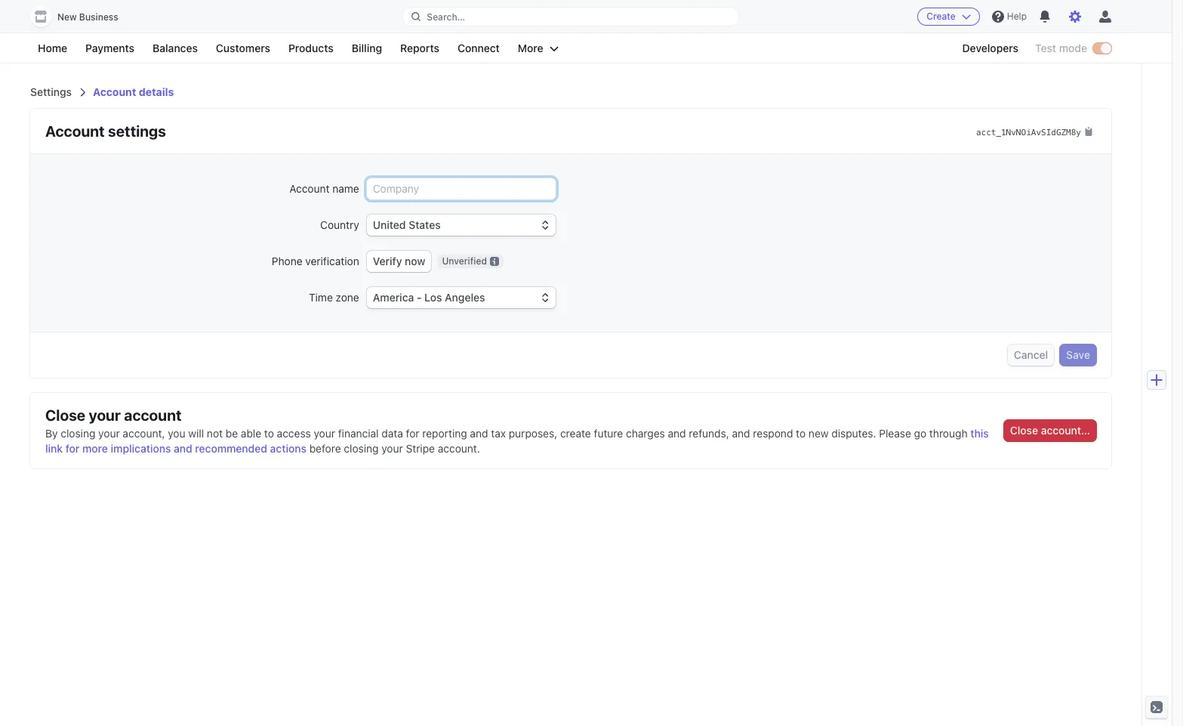 Task type: locate. For each thing, give the bounding box(es) containing it.
for
[[406, 427, 420, 440], [66, 442, 80, 455]]

and down you
[[174, 442, 192, 455]]

0 horizontal spatial to
[[264, 427, 274, 440]]

1 horizontal spatial close
[[1011, 424, 1039, 437]]

to left new
[[796, 427, 806, 440]]

actions
[[270, 442, 307, 455]]

and left respond
[[733, 427, 751, 440]]

for right link
[[66, 442, 80, 455]]

reports
[[400, 42, 440, 54]]

to
[[264, 427, 274, 440], [796, 427, 806, 440]]

1 horizontal spatial to
[[796, 427, 806, 440]]

test mode
[[1036, 42, 1088, 54]]

connect
[[458, 42, 500, 54]]

respond
[[754, 427, 794, 440]]

home link
[[30, 39, 75, 57]]

1 vertical spatial closing
[[344, 442, 379, 455]]

0 vertical spatial for
[[406, 427, 420, 440]]

time zone
[[309, 291, 359, 304]]

Account name text field
[[367, 178, 556, 199]]

0 horizontal spatial close
[[45, 407, 85, 424]]

settings link
[[30, 85, 72, 98]]

balances
[[153, 42, 198, 54]]

your up more
[[89, 407, 121, 424]]

your up before
[[314, 427, 335, 440]]

verify now link
[[367, 251, 432, 272]]

name
[[333, 182, 359, 195]]

1 horizontal spatial closing
[[344, 442, 379, 455]]

details
[[139, 85, 174, 98]]

before closing your stripe account.
[[310, 442, 480, 455]]

more
[[518, 42, 544, 54]]

0 vertical spatial account
[[93, 85, 136, 98]]

account left 'name'
[[290, 182, 330, 195]]

refunds,
[[689, 427, 730, 440]]

home
[[38, 42, 67, 54]]

0 horizontal spatial closing
[[61, 427, 95, 440]]

close
[[45, 407, 85, 424], [1011, 424, 1039, 437]]

access
[[277, 427, 311, 440]]

business
[[79, 11, 118, 23]]

more
[[82, 442, 108, 455]]

angeles
[[445, 291, 485, 304]]

account down the settings 'link'
[[45, 122, 105, 140]]

account for account details
[[93, 85, 136, 98]]

reports link
[[393, 39, 447, 57]]

2 vertical spatial account
[[290, 182, 330, 195]]

mode
[[1060, 42, 1088, 54]]

customers link
[[208, 39, 278, 57]]

account,
[[123, 427, 165, 440]]

payments
[[85, 42, 135, 54]]

future
[[594, 427, 624, 440]]

payments link
[[78, 39, 142, 57]]

closing up more
[[61, 427, 95, 440]]

0 vertical spatial closing
[[61, 427, 95, 440]]

account up account settings on the top of the page
[[93, 85, 136, 98]]

close left account… at the right of page
[[1011, 424, 1039, 437]]

and
[[470, 427, 488, 440], [668, 427, 686, 440], [733, 427, 751, 440], [174, 442, 192, 455]]

1 vertical spatial for
[[66, 442, 80, 455]]

verification
[[306, 255, 359, 267]]

acct_1nvnoiavsidgzm8y button
[[977, 124, 1094, 139]]

closing down the financial
[[344, 442, 379, 455]]

charges
[[626, 427, 665, 440]]

close up by
[[45, 407, 85, 424]]

to right able
[[264, 427, 274, 440]]

for up stripe on the bottom left of the page
[[406, 427, 420, 440]]

products
[[289, 42, 334, 54]]

close inside close account… button
[[1011, 424, 1039, 437]]

account details
[[93, 85, 174, 98]]

1 vertical spatial account
[[45, 122, 105, 140]]

closing
[[61, 427, 95, 440], [344, 442, 379, 455]]

balances link
[[145, 39, 205, 57]]

account for account name
[[290, 182, 330, 195]]

this
[[971, 427, 990, 440]]

your
[[89, 407, 121, 424], [98, 427, 120, 440], [314, 427, 335, 440], [382, 442, 403, 455]]

this link for more implications and recommended actions link
[[45, 427, 990, 455]]

developers
[[963, 42, 1019, 54]]

close for close account…
[[1011, 424, 1039, 437]]

help
[[1008, 11, 1028, 22]]

billing link
[[344, 39, 390, 57]]

new
[[809, 427, 829, 440]]

phone
[[272, 255, 303, 267]]

new business
[[57, 11, 118, 23]]

link
[[45, 442, 63, 455]]

america - los angeles
[[373, 291, 485, 304]]

0 horizontal spatial for
[[66, 442, 80, 455]]

account
[[93, 85, 136, 98], [45, 122, 105, 140], [290, 182, 330, 195]]

time
[[309, 291, 333, 304]]

close account… button
[[1005, 420, 1097, 442]]

new
[[57, 11, 77, 23]]

will
[[188, 427, 204, 440]]

reporting
[[423, 427, 467, 440]]

and inside the this link for more implications and recommended actions
[[174, 442, 192, 455]]



Task type: describe. For each thing, give the bounding box(es) containing it.
Search… text field
[[403, 7, 739, 26]]

account settings
[[45, 122, 166, 140]]

go
[[915, 427, 927, 440]]

disputes.
[[832, 427, 877, 440]]

country
[[320, 218, 359, 231]]

account for account settings
[[45, 122, 105, 140]]

customers
[[216, 42, 270, 54]]

close account…
[[1011, 424, 1091, 437]]

recommended
[[195, 442, 267, 455]]

products link
[[281, 39, 341, 57]]

phone verification
[[272, 255, 359, 267]]

account
[[124, 407, 182, 424]]

settings
[[108, 122, 166, 140]]

you
[[168, 427, 186, 440]]

this link for more implications and recommended actions
[[45, 427, 990, 455]]

-
[[417, 291, 422, 304]]

connect link
[[450, 39, 508, 57]]

1 to from the left
[[264, 427, 274, 440]]

2 to from the left
[[796, 427, 806, 440]]

by
[[45, 427, 58, 440]]

zone
[[336, 291, 359, 304]]

now
[[405, 255, 426, 267]]

account…
[[1042, 424, 1091, 437]]

america
[[373, 291, 414, 304]]

Search… search field
[[403, 7, 739, 26]]

unverified
[[442, 255, 487, 267]]

help button
[[987, 5, 1034, 29]]

more button
[[511, 39, 566, 57]]

please
[[880, 427, 912, 440]]

your down data
[[382, 442, 403, 455]]

verify
[[373, 255, 402, 267]]

create
[[927, 11, 956, 22]]

your down close your account
[[98, 427, 120, 440]]

before
[[310, 442, 341, 455]]

closing for by
[[61, 427, 95, 440]]

developers link
[[955, 39, 1027, 57]]

able
[[241, 427, 262, 440]]

search…
[[427, 11, 465, 22]]

account name
[[290, 182, 359, 195]]

test
[[1036, 42, 1057, 54]]

and right charges
[[668, 427, 686, 440]]

through
[[930, 427, 968, 440]]

be
[[226, 427, 238, 440]]

notifications image
[[1040, 11, 1052, 23]]

closing for before
[[344, 442, 379, 455]]

purposes,
[[509, 427, 558, 440]]

billing
[[352, 42, 382, 54]]

acct_1nvnoiavsidgzm8y
[[977, 128, 1082, 138]]

new business button
[[30, 6, 134, 27]]

settings
[[30, 85, 72, 98]]

verify now
[[373, 255, 426, 267]]

close your account
[[45, 407, 182, 424]]

los
[[425, 291, 442, 304]]

for inside the this link for more implications and recommended actions
[[66, 442, 80, 455]]

stripe
[[406, 442, 435, 455]]

close for close your account
[[45, 407, 85, 424]]

data
[[382, 427, 403, 440]]

financial
[[338, 427, 379, 440]]

and left tax at the bottom left of page
[[470, 427, 488, 440]]

implications
[[111, 442, 171, 455]]

by closing your account, you will not be able to access your financial data for reporting and tax purposes, create future charges and refunds, and respond to new disputes. please go through
[[45, 427, 968, 440]]

create
[[561, 427, 591, 440]]

not
[[207, 427, 223, 440]]

1 horizontal spatial for
[[406, 427, 420, 440]]

america - los angeles button
[[367, 287, 556, 308]]

tax
[[491, 427, 506, 440]]

account.
[[438, 442, 480, 455]]



Task type: vqa. For each thing, say whether or not it's contained in the screenshot.
the code for Copy code
no



